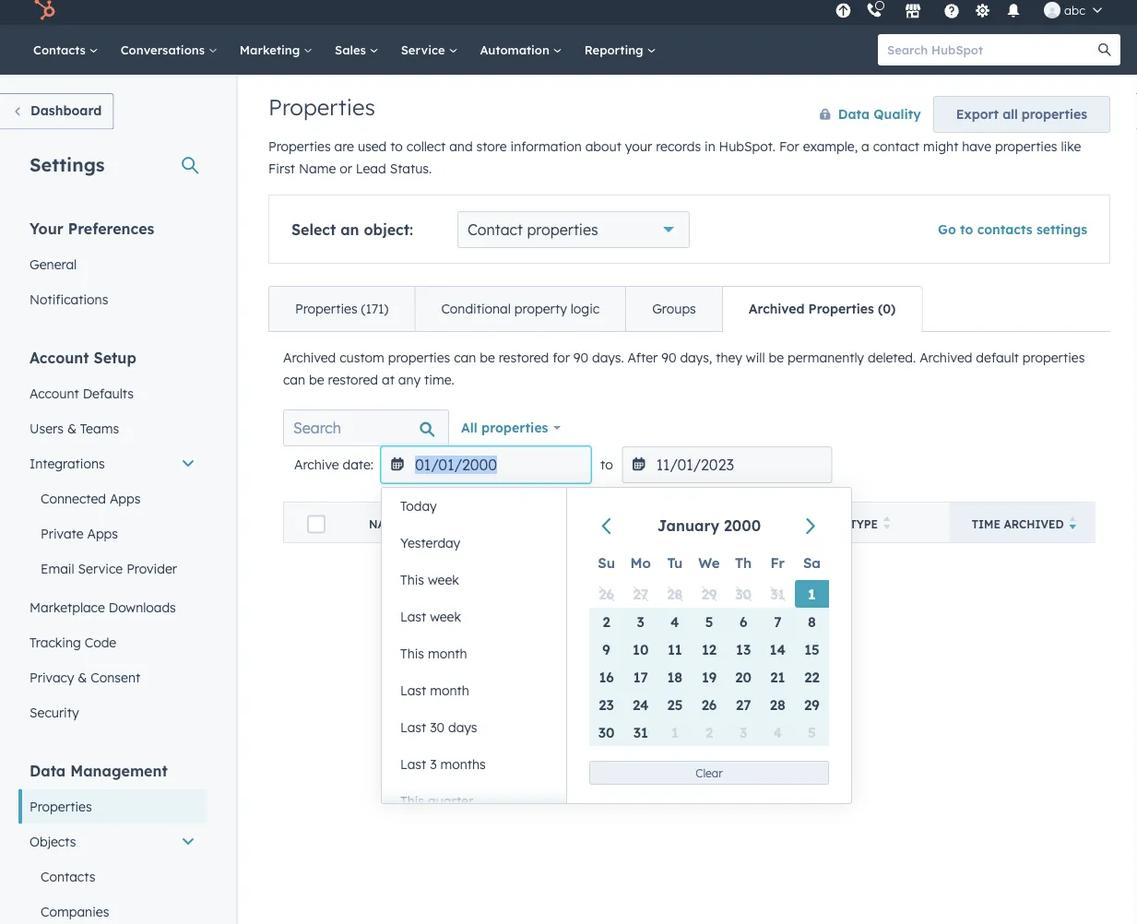 Task type: locate. For each thing, give the bounding box(es) containing it.
your preferences
[[30, 220, 154, 238]]

0 vertical spatial 4
[[671, 613, 680, 631]]

management
[[70, 762, 168, 780]]

9
[[603, 641, 611, 659]]

13 menu item
[[727, 636, 761, 664]]

automation link
[[469, 25, 574, 75]]

this down the 'last week'
[[400, 646, 424, 662]]

1 vertical spatial 3 menu item
[[727, 719, 761, 747]]

12 menu item
[[692, 636, 727, 664]]

conditional
[[441, 301, 511, 317]]

0 horizontal spatial 30 menu item
[[590, 719, 624, 747]]

29 menu item down 22
[[795, 691, 829, 719]]

data inside button
[[838, 107, 870, 123]]

name left the or
[[299, 161, 336, 177]]

private apps link
[[18, 517, 207, 552]]

search button
[[1090, 35, 1121, 66]]

0 horizontal spatial 5
[[705, 613, 713, 631]]

month up last 30 days
[[430, 683, 469, 699]]

4 menu item
[[658, 608, 692, 636], [761, 719, 795, 747]]

27 menu item down 20
[[727, 691, 761, 719]]

0 horizontal spatial 26 menu item
[[590, 581, 624, 608]]

3 menu item
[[624, 608, 658, 636], [727, 719, 761, 747]]

1 horizontal spatial 29
[[805, 697, 820, 714]]

service inside account setup element
[[78, 561, 123, 577]]

1 horizontal spatial &
[[78, 670, 87, 686]]

today
[[400, 499, 437, 515]]

properties
[[1022, 107, 1088, 123], [995, 139, 1058, 155], [527, 221, 598, 239], [388, 350, 450, 366], [1023, 350, 1085, 366], [482, 420, 548, 436], [643, 778, 705, 794]]

press to sort. element inside property type button
[[884, 517, 891, 533]]

descending sort. press to sort ascending. element
[[1070, 517, 1077, 533]]

press to sort. image inside name button
[[408, 517, 415, 530]]

6 menu item
[[727, 608, 761, 636]]

1 vertical spatial 2
[[706, 724, 713, 742]]

12
[[702, 641, 717, 659]]

90 right "after"
[[662, 350, 677, 366]]

account setup element
[[18, 348, 207, 731]]

31 down 24
[[633, 724, 648, 742]]

integrations button
[[18, 447, 207, 482]]

to
[[390, 139, 403, 155], [960, 222, 974, 238], [601, 457, 613, 473], [709, 778, 721, 794]]

archived up will
[[749, 301, 805, 317]]

1 horizontal spatial 3 menu item
[[727, 719, 761, 747]]

tab panel
[[268, 332, 1138, 849]]

sa
[[803, 554, 821, 572]]

press to sort. image inside property type button
[[884, 517, 891, 530]]

1 horizontal spatial name
[[369, 518, 402, 532]]

archived left custom
[[283, 350, 336, 366]]

2 menu item up "9"
[[590, 608, 624, 636]]

0 vertical spatial contacts link
[[22, 25, 110, 75]]

Search HubSpot search field
[[878, 35, 1104, 66]]

your preferences element
[[18, 219, 207, 317]]

press to sort. element down the 'today'
[[408, 517, 415, 533]]

to left the show.
[[709, 778, 721, 794]]

account setup
[[30, 349, 136, 367]]

1 vertical spatial 26 menu item
[[692, 691, 727, 719]]

2 press to sort. image from the left
[[884, 517, 891, 530]]

properties right contact
[[527, 221, 598, 239]]

1 vertical spatial 29 menu item
[[795, 691, 829, 719]]

5 for the rightmost 5 menu item
[[808, 724, 816, 742]]

0 vertical spatial 31
[[771, 586, 785, 603]]

0 vertical spatial 5 menu item
[[692, 608, 727, 636]]

objects
[[30, 834, 76, 850]]

restored left for
[[499, 350, 549, 366]]

this
[[400, 572, 424, 589], [400, 646, 424, 662], [400, 794, 424, 810]]

account defaults link
[[18, 376, 207, 411]]

90 right for
[[574, 350, 589, 366]]

contacts down hubspot link
[[33, 42, 89, 58]]

1 vertical spatial 1
[[672, 724, 679, 742]]

gary orlando image
[[1044, 2, 1061, 19]]

1 vertical spatial 27 menu item
[[727, 691, 761, 719]]

users & teams
[[30, 421, 119, 437]]

28 menu item down tu
[[658, 581, 692, 608]]

1 horizontal spatial 4 menu item
[[761, 719, 795, 747]]

collect
[[407, 139, 446, 155]]

29 down 22 menu item
[[805, 697, 820, 714]]

tab list
[[268, 286, 923, 333]]

1 vertical spatial contacts link
[[18, 860, 207, 895]]

notifications link
[[18, 282, 207, 317]]

1 vertical spatial 1 menu item
[[658, 719, 692, 747]]

0 vertical spatial 5
[[705, 613, 713, 631]]

14 menu item
[[761, 636, 795, 664]]

name inside button
[[369, 518, 402, 532]]

29 menu item down we
[[692, 581, 727, 608]]

can up time.
[[454, 350, 476, 366]]

properties inside the properties are used to collect and store information about your records in hubspot. for example, a contact might have properties like first name or lead status.
[[268, 139, 331, 155]]

2 horizontal spatial 30
[[736, 586, 752, 603]]

can
[[454, 350, 476, 366], [283, 372, 305, 388]]

restored down custom
[[328, 372, 378, 388]]

might
[[923, 139, 959, 155]]

1 horizontal spatial 3
[[637, 613, 645, 631]]

27 for the 27 menu item to the top
[[633, 586, 648, 603]]

properties inside popup button
[[527, 221, 598, 239]]

properties up objects
[[30, 799, 92, 815]]

0 vertical spatial 28 menu item
[[658, 581, 692, 608]]

service right "sales" link
[[401, 42, 449, 58]]

0 horizontal spatial 27 menu item
[[624, 581, 658, 608]]

1 vertical spatial 26
[[702, 697, 717, 714]]

0 horizontal spatial 4 menu item
[[658, 608, 692, 636]]

after
[[628, 350, 658, 366]]

export all properties button
[[933, 96, 1111, 133]]

28 down 21 menu item
[[770, 697, 786, 714]]

30 down 23 menu item
[[598, 724, 615, 742]]

today button
[[382, 488, 566, 525]]

contacts link down hubspot link
[[22, 25, 110, 75]]

about
[[586, 139, 622, 155]]

go
[[938, 222, 956, 238]]

0 horizontal spatial 28 menu item
[[658, 581, 692, 608]]

3 left months
[[430, 757, 437, 773]]

show.
[[725, 778, 758, 794]]

last down last month
[[400, 720, 426, 736]]

press to sort. image for name
[[408, 517, 415, 530]]

1 horizontal spatial 4
[[774, 724, 782, 742]]

january 2000
[[658, 517, 761, 536]]

last week button
[[382, 599, 566, 636]]

tab list containing properties (171)
[[268, 286, 923, 333]]

properties up any
[[388, 350, 450, 366]]

week up the 'last week'
[[428, 572, 459, 589]]

29 down we
[[702, 586, 717, 603]]

0 vertical spatial 30 menu item
[[727, 581, 761, 608]]

1 last from the top
[[400, 609, 426, 625]]

0 vertical spatial 1 menu item
[[795, 581, 829, 608]]

30 left 'days' at the left bottom of the page
[[430, 720, 445, 736]]

press to sort. element inside name button
[[408, 517, 415, 533]]

31 menu item
[[761, 581, 795, 608], [624, 719, 658, 747]]

0 horizontal spatial 28
[[667, 586, 683, 603]]

2 this from the top
[[400, 646, 424, 662]]

1 vertical spatial account
[[30, 386, 79, 402]]

be down the conditional
[[480, 350, 495, 366]]

no properties to show.
[[621, 778, 758, 794]]

5 menu item up 12
[[692, 608, 727, 636]]

1 vertical spatial apps
[[87, 526, 118, 542]]

1 horizontal spatial service
[[401, 42, 449, 58]]

last
[[400, 609, 426, 625], [400, 683, 426, 699], [400, 720, 426, 736], [400, 757, 426, 773]]

data management element
[[18, 761, 207, 924]]

your
[[625, 139, 652, 155]]

consent
[[91, 670, 140, 686]]

1 horizontal spatial 31 menu item
[[761, 581, 795, 608]]

1 vertical spatial can
[[283, 372, 305, 388]]

properties right no
[[643, 778, 705, 794]]

properties left (0)
[[809, 301, 874, 317]]

1 menu item
[[795, 581, 829, 608], [658, 719, 692, 747]]

27 down mo
[[633, 586, 648, 603]]

to inside the properties are used to collect and store information about your records in hubspot. for example, a contact might have properties like first name or lead status.
[[390, 139, 403, 155]]

1 up 8
[[808, 586, 816, 603]]

3 inside last 3 months button
[[430, 757, 437, 773]]

time.
[[424, 372, 455, 388]]

1 vertical spatial 3
[[740, 724, 748, 742]]

2 horizontal spatial 3
[[740, 724, 748, 742]]

0 vertical spatial &
[[67, 421, 77, 437]]

properties (171) link
[[269, 287, 415, 332]]

1 vertical spatial &
[[78, 670, 87, 686]]

0 horizontal spatial 26
[[599, 586, 614, 603]]

0 vertical spatial name
[[299, 161, 336, 177]]

account for account setup
[[30, 349, 89, 367]]

2 up clear "button"
[[706, 724, 713, 742]]

help image
[[944, 4, 960, 21]]

press to sort. element for property type
[[884, 517, 891, 533]]

hubspot image
[[33, 0, 55, 22]]

1 press to sort. image from the left
[[408, 517, 415, 530]]

account
[[30, 349, 89, 367], [30, 386, 79, 402]]

settings link
[[972, 1, 995, 20]]

last up this quarter
[[400, 757, 426, 773]]

0 horizontal spatial 4
[[671, 613, 680, 631]]

1 horizontal spatial 5
[[808, 724, 816, 742]]

0 vertical spatial month
[[428, 646, 467, 662]]

name down the 'today'
[[369, 518, 402, 532]]

press to sort. element for name
[[408, 517, 415, 533]]

27 menu item
[[624, 581, 658, 608], [727, 691, 761, 719]]

press to sort. image right type
[[884, 517, 891, 530]]

properties up first
[[268, 139, 331, 155]]

be up search archived properties search field
[[309, 372, 324, 388]]

last for last 3 months
[[400, 757, 426, 773]]

2 up "9"
[[603, 613, 610, 631]]

4 menu item down 21 menu item
[[761, 719, 795, 747]]

properties up like
[[1022, 107, 1088, 123]]

this down yesterday
[[400, 572, 424, 589]]

1 horizontal spatial 27
[[736, 697, 751, 714]]

property
[[788, 518, 847, 532]]

time archived
[[972, 518, 1064, 532]]

1 horizontal spatial 31
[[771, 586, 785, 603]]

archived inside button
[[1004, 518, 1064, 532]]

0 horizontal spatial name
[[299, 161, 336, 177]]

0 horizontal spatial 27
[[633, 586, 648, 603]]

teams
[[80, 421, 119, 437]]

last down this week
[[400, 609, 426, 625]]

this left the quarter
[[400, 794, 424, 810]]

properties (171)
[[295, 301, 389, 317]]

last 30 days
[[400, 720, 477, 736]]

16 menu item
[[590, 664, 624, 691]]

lead
[[356, 161, 386, 177]]

1 vertical spatial this
[[400, 646, 424, 662]]

& right users
[[67, 421, 77, 437]]

service down the private apps link
[[78, 561, 123, 577]]

private
[[41, 526, 84, 542]]

1 horizontal spatial 2
[[706, 724, 713, 742]]

0 vertical spatial 27 menu item
[[624, 581, 658, 608]]

general link
[[18, 247, 207, 282]]

properties right all
[[482, 420, 548, 436]]

marketing
[[240, 42, 304, 58]]

3 up the show.
[[740, 724, 748, 742]]

1 horizontal spatial 26
[[702, 697, 717, 714]]

28 down tu
[[667, 586, 683, 603]]

2 menu item
[[590, 608, 624, 636], [692, 719, 727, 747]]

0 horizontal spatial 90
[[574, 350, 589, 366]]

last inside button
[[400, 683, 426, 699]]

1 menu item down 25
[[658, 719, 692, 747]]

a
[[862, 139, 870, 155]]

press to sort. image
[[408, 517, 415, 530], [884, 517, 891, 530]]

0 vertical spatial account
[[30, 349, 89, 367]]

1 horizontal spatial 30 menu item
[[727, 581, 761, 608]]

5 for left 5 menu item
[[705, 613, 713, 631]]

5 up 12 menu item
[[705, 613, 713, 631]]

notifications
[[30, 292, 108, 308]]

1 horizontal spatial restored
[[499, 350, 549, 366]]

0 vertical spatial 27
[[633, 586, 648, 603]]

last for last 30 days
[[400, 720, 426, 736]]

conversations link
[[110, 25, 229, 75]]

month inside button
[[428, 646, 467, 662]]

30 menu item
[[727, 581, 761, 608], [590, 719, 624, 747]]

28 menu item down 21
[[761, 691, 795, 719]]

press to sort. image for property type
[[884, 517, 891, 530]]

apps for private apps
[[87, 526, 118, 542]]

2 press to sort. element from the left
[[884, 517, 891, 533]]

0 horizontal spatial can
[[283, 372, 305, 388]]

0 horizontal spatial restored
[[328, 372, 378, 388]]

created
[[692, 511, 743, 525]]

29 for 29 menu item to the bottom
[[805, 697, 820, 714]]

week for last week
[[430, 609, 461, 625]]

7 menu item
[[761, 608, 795, 636]]

will
[[746, 350, 765, 366]]

restored
[[499, 350, 549, 366], [328, 372, 378, 388]]

contacts up "companies" on the left
[[41, 869, 95, 885]]

data quality button
[[801, 96, 922, 133]]

2 last from the top
[[400, 683, 426, 699]]

0 horizontal spatial 30
[[430, 720, 445, 736]]

26 menu item
[[590, 581, 624, 608], [692, 691, 727, 719]]

30 menu item up "6"
[[727, 581, 761, 608]]

be right will
[[769, 350, 784, 366]]

1 vertical spatial 4 menu item
[[761, 719, 795, 747]]

29 menu item
[[692, 581, 727, 608], [795, 691, 829, 719]]

last week
[[400, 609, 461, 625]]

this for this month
[[400, 646, 424, 662]]

properties down the "export all properties" button
[[995, 139, 1058, 155]]

4 up 11 menu item
[[671, 613, 680, 631]]

1 horizontal spatial 1 menu item
[[795, 581, 829, 608]]

31 menu item down 24
[[624, 719, 658, 747]]

week up this month
[[430, 609, 461, 625]]

account up users
[[30, 386, 79, 402]]

28 menu item
[[658, 581, 692, 608], [761, 691, 795, 719]]

0 vertical spatial week
[[428, 572, 459, 589]]

time archived button
[[950, 503, 1138, 543]]

1 down 25
[[672, 724, 679, 742]]

1 horizontal spatial 27 menu item
[[727, 691, 761, 719]]

press to sort. element right type
[[884, 517, 891, 533]]

2 menu item up clear "button"
[[692, 719, 727, 747]]

30
[[736, 586, 752, 603], [430, 720, 445, 736], [598, 724, 615, 742]]

1 vertical spatial 27
[[736, 697, 751, 714]]

month up last month
[[428, 646, 467, 662]]

4 last from the top
[[400, 757, 426, 773]]

3 last from the top
[[400, 720, 426, 736]]

1 vertical spatial 31
[[633, 724, 648, 742]]

month inside button
[[430, 683, 469, 699]]

connected apps link
[[18, 482, 207, 517]]

19 menu item
[[692, 664, 727, 691]]

contacts link for 'companies' link
[[18, 860, 207, 895]]

0 vertical spatial 31 menu item
[[761, 581, 795, 608]]

1 vertical spatial 28
[[770, 697, 786, 714]]

1 menu item up 8
[[795, 581, 829, 608]]

properties up the are
[[268, 94, 375, 121]]

18 menu item
[[658, 664, 692, 691]]

press to sort. element
[[408, 517, 415, 533], [884, 517, 891, 533]]

0 horizontal spatial 3 menu item
[[624, 608, 658, 636]]

22 menu item
[[795, 664, 829, 691]]

30 up 6 menu item
[[736, 586, 752, 603]]

31 up '7'
[[771, 586, 785, 603]]

1 vertical spatial data
[[30, 762, 66, 780]]

properties inside button
[[1022, 107, 1088, 123]]

groups link
[[626, 287, 722, 332]]

0 vertical spatial this
[[400, 572, 424, 589]]

apps up email service provider
[[87, 526, 118, 542]]

31
[[771, 586, 785, 603], [633, 724, 648, 742]]

26 down 19
[[702, 697, 717, 714]]

1 account from the top
[[30, 349, 89, 367]]

to inside no properties to show. alert
[[709, 778, 721, 794]]

1 vertical spatial month
[[430, 683, 469, 699]]

4 for right 4 menu item
[[774, 724, 782, 742]]

last down this month
[[400, 683, 426, 699]]

0 horizontal spatial 29 menu item
[[692, 581, 727, 608]]

email
[[41, 561, 74, 577]]

0 vertical spatial apps
[[110, 491, 141, 507]]

4 menu item up 11
[[658, 608, 692, 636]]

1 vertical spatial 31 menu item
[[624, 719, 658, 747]]

27 down 20
[[736, 697, 751, 714]]

5 menu item
[[692, 608, 727, 636], [795, 719, 829, 747]]

1 vertical spatial 5 menu item
[[795, 719, 829, 747]]

31 menu item up '7'
[[761, 581, 795, 608]]

0 vertical spatial restored
[[499, 350, 549, 366]]

logic
[[571, 301, 600, 317]]

4 down 21 menu item
[[774, 724, 782, 742]]

can down "properties (171)" link
[[283, 372, 305, 388]]

data up a on the top right
[[838, 107, 870, 123]]

go to contacts settings button
[[938, 222, 1088, 238]]

data for data management
[[30, 762, 66, 780]]

data down security
[[30, 762, 66, 780]]

2 vertical spatial 3
[[430, 757, 437, 773]]

3 this from the top
[[400, 794, 424, 810]]

last 30 days button
[[382, 710, 566, 747]]

9 menu item
[[590, 636, 624, 664]]

account up "account defaults"
[[30, 349, 89, 367]]

3 menu item up the show.
[[727, 719, 761, 747]]

2 account from the top
[[30, 386, 79, 402]]

archived custom properties can be restored for 90 days. after 90 days, they will be permanently deleted. archived default properties can be restored at any time.
[[283, 350, 1085, 388]]

26 menu item down 19
[[692, 691, 727, 719]]

1 vertical spatial name
[[369, 518, 402, 532]]

3
[[637, 613, 645, 631], [740, 724, 748, 742], [430, 757, 437, 773]]

contacts link
[[22, 25, 110, 75], [18, 860, 207, 895]]

marketplace downloads link
[[18, 590, 207, 625]]

1 horizontal spatial be
[[480, 350, 495, 366]]

settings image
[[975, 4, 991, 20]]

property type
[[788, 518, 878, 532]]

2 90 from the left
[[662, 350, 677, 366]]

27 menu item down mo
[[624, 581, 658, 608]]

0 horizontal spatial &
[[67, 421, 77, 437]]

for
[[780, 139, 800, 155]]

1 vertical spatial service
[[78, 561, 123, 577]]

30 menu item down 23
[[590, 719, 624, 747]]

press to sort. image down the 'today'
[[408, 517, 415, 530]]

1 horizontal spatial 28
[[770, 697, 786, 714]]

apps down integrations button
[[110, 491, 141, 507]]

tracking code link
[[18, 625, 207, 661]]

this for this week
[[400, 572, 424, 589]]

30 inside button
[[430, 720, 445, 736]]

object:
[[364, 221, 413, 239]]

21
[[771, 669, 785, 686]]

properties right 'default'
[[1023, 350, 1085, 366]]

3 menu item up the 10
[[624, 608, 658, 636]]

1 horizontal spatial 29 menu item
[[795, 691, 829, 719]]

to up previous month image
[[601, 457, 613, 473]]

5 down 22 menu item
[[808, 724, 816, 742]]

0 vertical spatial 2 menu item
[[590, 608, 624, 636]]

26 menu item down su
[[590, 581, 624, 608]]

1 this from the top
[[400, 572, 424, 589]]

1 press to sort. element from the left
[[408, 517, 415, 533]]

service
[[401, 42, 449, 58], [78, 561, 123, 577]]

last for last month
[[400, 683, 426, 699]]

3 up the 10
[[637, 613, 645, 631]]



Task type: vqa. For each thing, say whether or not it's contained in the screenshot.
#C27BA0, 100 opacity icon
no



Task type: describe. For each thing, give the bounding box(es) containing it.
january
[[658, 517, 720, 536]]

0 vertical spatial 3 menu item
[[624, 608, 658, 636]]

for
[[553, 350, 570, 366]]

private apps
[[41, 526, 118, 542]]

26 for the rightmost 26 menu item
[[702, 697, 717, 714]]

sales
[[335, 42, 370, 58]]

0 vertical spatial 2
[[603, 613, 610, 631]]

notifications button
[[998, 0, 1030, 25]]

(0)
[[878, 301, 896, 317]]

upgrade link
[[832, 1, 855, 20]]

archive
[[294, 457, 339, 473]]

10
[[633, 641, 649, 659]]

default
[[976, 350, 1019, 366]]

24 menu item
[[624, 691, 658, 719]]

contact
[[873, 139, 920, 155]]

marketplaces image
[[905, 4, 922, 21]]

week for this week
[[428, 572, 459, 589]]

apps for connected apps
[[110, 491, 141, 507]]

next month image
[[801, 517, 821, 537]]

days,
[[680, 350, 713, 366]]

companies link
[[18, 895, 207, 924]]

last month button
[[382, 673, 566, 710]]

0 horizontal spatial 5 menu item
[[692, 608, 727, 636]]

deleted.
[[868, 350, 916, 366]]

setup
[[94, 349, 136, 367]]

29 for the top 29 menu item
[[702, 586, 717, 603]]

0 horizontal spatial 2 menu item
[[590, 608, 624, 636]]

this quarter
[[400, 794, 473, 810]]

1 vertical spatial 30 menu item
[[590, 719, 624, 747]]

properties inside alert
[[643, 778, 705, 794]]

by
[[692, 525, 707, 539]]

0 horizontal spatial be
[[309, 372, 324, 388]]

at
[[382, 372, 395, 388]]

email service provider
[[41, 561, 177, 577]]

settings
[[1037, 222, 1088, 238]]

25
[[667, 697, 683, 714]]

1 horizontal spatial 28 menu item
[[761, 691, 795, 719]]

25 menu item
[[658, 691, 692, 719]]

any
[[398, 372, 421, 388]]

all properties
[[461, 420, 548, 436]]

upgrade image
[[835, 4, 852, 20]]

17 menu item
[[624, 664, 658, 691]]

dashboard
[[30, 103, 102, 119]]

marketplace downloads
[[30, 600, 176, 616]]

archived properties (0) link
[[722, 287, 922, 332]]

conditional property logic link
[[415, 287, 626, 332]]

8
[[808, 613, 816, 631]]

sales link
[[324, 25, 390, 75]]

reporting link
[[574, 25, 667, 75]]

8 menu item
[[795, 608, 829, 636]]

tab panel containing archived custom properties can be restored for 90 days. after 90 days, they will be permanently deleted. archived default properties can be restored at any time.
[[268, 332, 1138, 849]]

archived left 'default'
[[920, 350, 973, 366]]

& for privacy
[[78, 670, 87, 686]]

example,
[[803, 139, 858, 155]]

dashboard link
[[0, 94, 114, 130]]

last for last week
[[400, 609, 426, 625]]

quarter
[[428, 794, 473, 810]]

24
[[633, 697, 649, 714]]

notifications image
[[1006, 4, 1022, 21]]

28 for the right 28 'menu item'
[[770, 697, 786, 714]]

last 3 months button
[[382, 747, 566, 784]]

no properties to show. alert
[[283, 581, 1096, 797]]

calling icon button
[[859, 0, 890, 23]]

last month
[[400, 683, 469, 699]]

1 horizontal spatial 30
[[598, 724, 615, 742]]

MM/DD/YYYY text field
[[381, 447, 591, 484]]

status.
[[390, 161, 432, 177]]

properties inside popup button
[[482, 420, 548, 436]]

users
[[30, 421, 64, 437]]

10 menu item
[[624, 636, 658, 664]]

search image
[[1099, 44, 1112, 57]]

export all properties
[[957, 107, 1088, 123]]

28 for the leftmost 28 'menu item'
[[667, 586, 683, 603]]

reporting
[[585, 42, 647, 58]]

0 horizontal spatial 1 menu item
[[658, 719, 692, 747]]

settings
[[30, 153, 105, 176]]

descending sort. press to sort ascending. image
[[1070, 517, 1077, 530]]

privacy & consent
[[30, 670, 140, 686]]

20 menu item
[[727, 664, 761, 691]]

conversations
[[121, 42, 208, 58]]

and
[[449, 139, 473, 155]]

month for last month
[[430, 683, 469, 699]]

0 vertical spatial 1
[[808, 586, 816, 603]]

contacts link for conversations link
[[22, 25, 110, 75]]

15 menu item
[[795, 636, 829, 664]]

su
[[598, 554, 615, 572]]

automation
[[480, 42, 553, 58]]

defaults
[[83, 386, 134, 402]]

26 for topmost 26 menu item
[[599, 586, 614, 603]]

23
[[599, 697, 614, 714]]

0 vertical spatial 29 menu item
[[692, 581, 727, 608]]

th
[[735, 554, 752, 572]]

0 horizontal spatial 31 menu item
[[624, 719, 658, 747]]

1 90 from the left
[[574, 350, 589, 366]]

abc menu
[[830, 0, 1115, 25]]

0 vertical spatial contacts
[[33, 42, 89, 58]]

1 horizontal spatial 5 menu item
[[795, 719, 829, 747]]

fr
[[771, 554, 785, 572]]

this for this quarter
[[400, 794, 424, 810]]

calling icon image
[[866, 3, 883, 20]]

0 vertical spatial 4 menu item
[[658, 608, 692, 636]]

27 for the rightmost the 27 menu item
[[736, 697, 751, 714]]

records
[[656, 139, 701, 155]]

23 menu item
[[590, 691, 624, 719]]

properties inside the properties are used to collect and store information about your records in hubspot. for example, a contact might have properties like first name or lead status.
[[995, 139, 1058, 155]]

time
[[972, 518, 1001, 532]]

contacts inside data management element
[[41, 869, 95, 885]]

companies
[[41, 904, 109, 920]]

MM/DD/YYYY text field
[[622, 447, 833, 484]]

22
[[805, 669, 820, 686]]

we
[[699, 554, 720, 572]]

store
[[476, 139, 507, 155]]

14
[[770, 641, 786, 659]]

1 horizontal spatial 26 menu item
[[692, 691, 727, 719]]

data for data quality
[[838, 107, 870, 123]]

7
[[774, 613, 782, 631]]

4 for the top 4 menu item
[[671, 613, 680, 631]]

properties left the (171)
[[295, 301, 358, 317]]

data management
[[30, 762, 168, 780]]

0 vertical spatial service
[[401, 42, 449, 58]]

mo
[[631, 554, 651, 572]]

marketing link
[[229, 25, 324, 75]]

hubspot link
[[22, 0, 69, 22]]

marketplace
[[30, 600, 105, 616]]

21 menu item
[[761, 664, 795, 691]]

1 vertical spatial restored
[[328, 372, 378, 388]]

0 vertical spatial 3
[[637, 613, 645, 631]]

20
[[736, 669, 752, 686]]

quality
[[874, 107, 921, 123]]

contacts
[[978, 222, 1033, 238]]

security
[[30, 705, 79, 721]]

code
[[85, 635, 116, 651]]

tu
[[667, 554, 683, 572]]

Search archived properties search field
[[283, 410, 449, 447]]

properties inside data management element
[[30, 799, 92, 815]]

downloads
[[109, 600, 176, 616]]

1 horizontal spatial 2 menu item
[[692, 719, 727, 747]]

account for account defaults
[[30, 386, 79, 402]]

to right go
[[960, 222, 974, 238]]

security link
[[18, 696, 207, 731]]

previous month image
[[598, 517, 618, 537]]

0 vertical spatial 26 menu item
[[590, 581, 624, 608]]

go to contacts settings
[[938, 222, 1088, 238]]

privacy
[[30, 670, 74, 686]]

2 horizontal spatial be
[[769, 350, 784, 366]]

months
[[440, 757, 486, 773]]

name inside the properties are used to collect and store information about your records in hubspot. for example, a contact might have properties like first name or lead status.
[[299, 161, 336, 177]]

11 menu item
[[658, 636, 692, 664]]

name button
[[347, 503, 670, 543]]

created by
[[692, 511, 743, 539]]

date:
[[343, 457, 374, 473]]

preferences
[[68, 220, 154, 238]]

0 vertical spatial can
[[454, 350, 476, 366]]

service link
[[390, 25, 469, 75]]

month for this month
[[428, 646, 467, 662]]

& for users
[[67, 421, 77, 437]]



